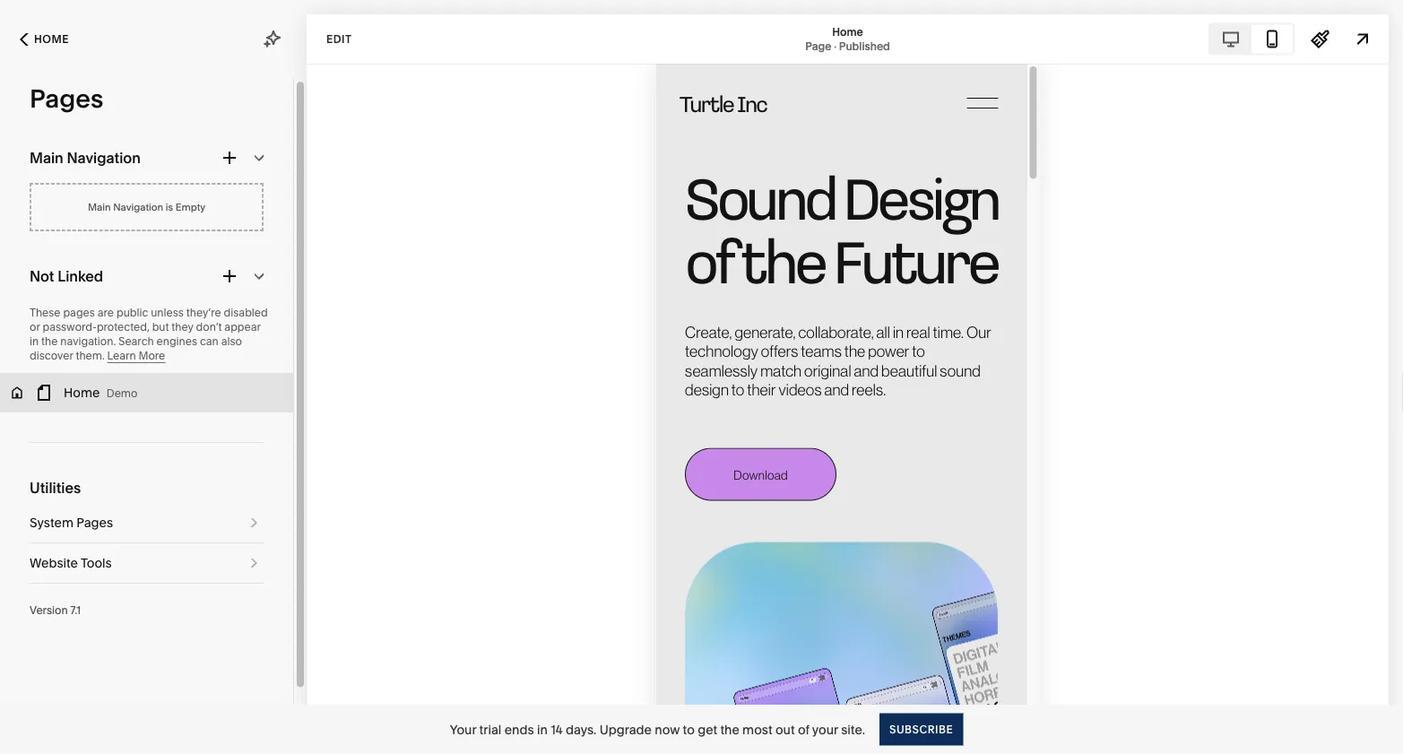 Task type: describe. For each thing, give the bounding box(es) containing it.
now
[[655, 722, 680, 737]]

navigation for main navigation
[[67, 149, 141, 166]]

your trial ends in 14 days. upgrade now to get the most out of your site.
[[450, 722, 866, 737]]

are
[[98, 306, 114, 319]]

is
[[166, 201, 173, 213]]

site.
[[842, 722, 866, 737]]

page
[[806, 39, 832, 52]]

add a new page to the "main navigation" group image
[[220, 148, 240, 168]]

7.1
[[70, 604, 81, 617]]

appear
[[225, 321, 261, 334]]

engines
[[157, 335, 197, 348]]

14
[[551, 722, 563, 737]]

discover
[[30, 349, 73, 362]]

to
[[683, 722, 695, 737]]

main for main navigation
[[30, 149, 63, 166]]

edit
[[327, 32, 352, 45]]

pages inside button
[[77, 515, 113, 531]]

not linked
[[30, 267, 103, 285]]

disabled
[[224, 306, 268, 319]]

get
[[698, 722, 718, 737]]

website tools button
[[30, 544, 264, 583]]

these
[[30, 306, 61, 319]]

search
[[118, 335, 154, 348]]

learn more
[[107, 349, 165, 362]]

version
[[30, 604, 68, 617]]

home for home page · published
[[833, 25, 864, 38]]

website
[[30, 556, 78, 571]]

home for home
[[34, 33, 69, 46]]

published
[[840, 39, 891, 52]]

website tools
[[30, 556, 112, 571]]

main for main navigation is empty
[[88, 201, 111, 213]]

the inside "these pages are public unless they're disabled or password-protected, but they don't appear in the navigation. search engines can also discover them."
[[41, 335, 58, 348]]

them.
[[76, 349, 105, 362]]

demo
[[107, 387, 138, 400]]

main navigation is empty
[[88, 201, 205, 213]]

home page · published
[[806, 25, 891, 52]]

navigation.
[[60, 335, 116, 348]]

not
[[30, 267, 54, 285]]

pages
[[63, 306, 95, 319]]

·
[[834, 39, 837, 52]]

upgrade
[[600, 722, 652, 737]]

in inside "these pages are public unless they're disabled or password-protected, but they don't appear in the navigation. search engines can also discover them."
[[30, 335, 39, 348]]



Task type: locate. For each thing, give the bounding box(es) containing it.
1 horizontal spatial in
[[537, 722, 548, 737]]

pages up tools at the bottom of page
[[77, 515, 113, 531]]

home
[[833, 25, 864, 38], [34, 33, 69, 46], [64, 385, 100, 401]]

0 vertical spatial navigation
[[67, 149, 141, 166]]

utilities
[[30, 479, 81, 497]]

the right get
[[721, 722, 740, 737]]

main navigation
[[30, 149, 141, 166]]

main
[[30, 149, 63, 166], [88, 201, 111, 213]]

version 7.1
[[30, 604, 81, 617]]

0 vertical spatial pages
[[30, 83, 103, 114]]

these pages are public unless they're disabled or password-protected, but they don't appear in the navigation. search engines can also discover them.
[[30, 306, 268, 362]]

navigation for main navigation is empty
[[113, 201, 163, 213]]

0 horizontal spatial the
[[41, 335, 58, 348]]

learn more link
[[107, 349, 165, 363]]

can
[[200, 335, 219, 348]]

1 vertical spatial navigation
[[113, 201, 163, 213]]

tab list
[[1211, 25, 1294, 53]]

1 vertical spatial pages
[[77, 515, 113, 531]]

password-
[[43, 321, 97, 334]]

empty
[[176, 201, 205, 213]]

system pages button
[[30, 503, 264, 543]]

navigation left is
[[113, 201, 163, 213]]

learn
[[107, 349, 136, 362]]

don't
[[196, 321, 222, 334]]

pages up main navigation
[[30, 83, 103, 114]]

linked
[[58, 267, 103, 285]]

subscribe
[[890, 723, 954, 736]]

days.
[[566, 722, 597, 737]]

unless
[[151, 306, 184, 319]]

in left 14
[[537, 722, 548, 737]]

system
[[30, 515, 73, 531]]

0 horizontal spatial main
[[30, 149, 63, 166]]

out
[[776, 722, 795, 737]]

they
[[172, 321, 193, 334]]

or
[[30, 321, 40, 334]]

ends
[[505, 722, 534, 737]]

also
[[221, 335, 242, 348]]

0 vertical spatial the
[[41, 335, 58, 348]]

1 vertical spatial main
[[88, 201, 111, 213]]

home demo
[[64, 385, 138, 401]]

home for home demo
[[64, 385, 100, 401]]

add a new page to the "not linked" navigation group image
[[220, 266, 240, 286]]

0 vertical spatial in
[[30, 335, 39, 348]]

the
[[41, 335, 58, 348], [721, 722, 740, 737]]

subscribe button
[[880, 714, 964, 746]]

navigation up main navigation is empty
[[67, 149, 141, 166]]

1 vertical spatial the
[[721, 722, 740, 737]]

your
[[450, 722, 477, 737]]

your
[[813, 722, 839, 737]]

system pages
[[30, 515, 113, 531]]

0 vertical spatial main
[[30, 149, 63, 166]]

1 vertical spatial in
[[537, 722, 548, 737]]

protected,
[[97, 321, 150, 334]]

1 horizontal spatial main
[[88, 201, 111, 213]]

public
[[117, 306, 148, 319]]

in down or
[[30, 335, 39, 348]]

home inside button
[[34, 33, 69, 46]]

more
[[139, 349, 165, 362]]

the up discover
[[41, 335, 58, 348]]

most
[[743, 722, 773, 737]]

in
[[30, 335, 39, 348], [537, 722, 548, 737]]

1 horizontal spatial the
[[721, 722, 740, 737]]

of
[[798, 722, 810, 737]]

navigation
[[67, 149, 141, 166], [113, 201, 163, 213]]

but
[[152, 321, 169, 334]]

pages
[[30, 83, 103, 114], [77, 515, 113, 531]]

tools
[[81, 556, 112, 571]]

trial
[[480, 722, 502, 737]]

home button
[[0, 20, 89, 59]]

edit button
[[315, 22, 364, 56]]

0 horizontal spatial in
[[30, 335, 39, 348]]

home inside home page · published
[[833, 25, 864, 38]]

they're
[[186, 306, 221, 319]]



Task type: vqa. For each thing, say whether or not it's contained in the screenshot.
Background Color
no



